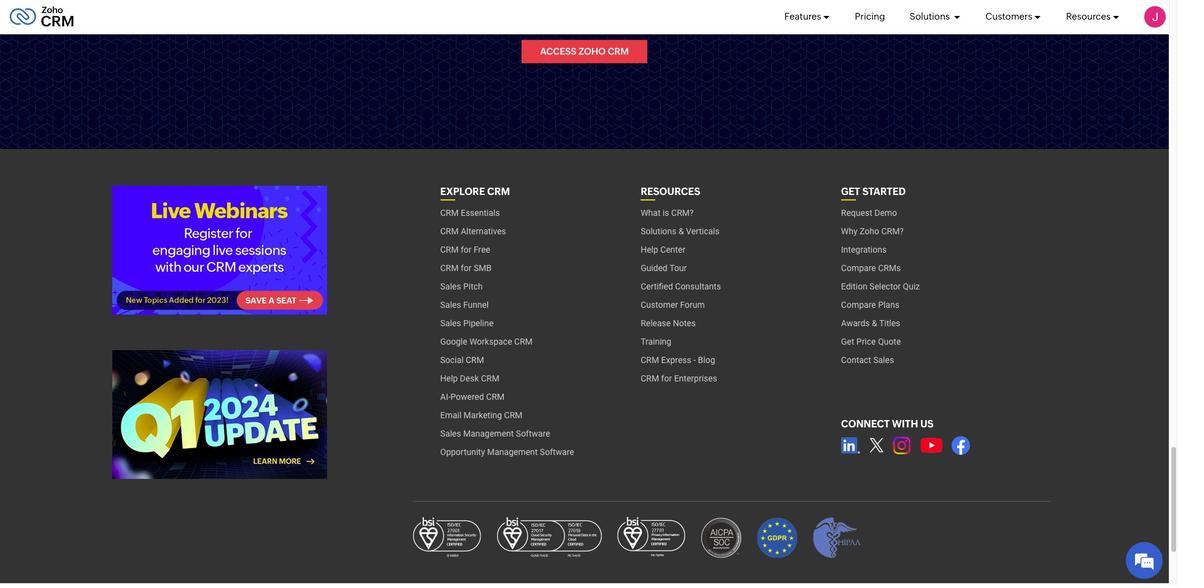 Task type: vqa. For each thing, say whether or not it's contained in the screenshot.
Email Marketing CRM
yes



Task type: describe. For each thing, give the bounding box(es) containing it.
titles
[[880, 319, 901, 329]]

what is crm? link
[[641, 204, 694, 222]]

started
[[863, 186, 906, 198]]

certified consultants
[[641, 282, 721, 292]]

software for opportunity management software
[[540, 448, 574, 457]]

contact sales
[[842, 356, 895, 365]]

sales management software
[[440, 429, 551, 439]]

get
[[842, 337, 855, 347]]

training
[[641, 337, 672, 347]]

help center link
[[641, 241, 686, 259]]

resources
[[1067, 11, 1111, 22]]

crm express - blog link
[[641, 351, 716, 370]]

smb
[[474, 263, 492, 273]]

for for enterprises
[[662, 374, 672, 384]]

sales funnel link
[[440, 296, 489, 314]]

edition selector quiz link
[[842, 278, 920, 296]]

guided
[[641, 263, 668, 273]]

quote
[[879, 337, 901, 347]]

demo
[[875, 208, 898, 218]]

connect
[[842, 419, 890, 430]]

google workspace crm
[[440, 337, 533, 347]]

email
[[440, 411, 462, 421]]

crm inside crm essentials link
[[440, 208, 459, 218]]

get price quote
[[842, 337, 901, 347]]

sales pipeline link
[[440, 314, 494, 333]]

release notes
[[641, 319, 696, 329]]

help desk crm link
[[440, 370, 500, 388]]

is
[[663, 208, 670, 218]]

access zoho crm
[[540, 46, 629, 56]]

zoho crm live webinars 2023 footer image
[[112, 186, 327, 315]]

certified
[[641, 282, 673, 292]]

crm inside crm for smb link
[[440, 263, 459, 273]]

help for help desk crm
[[440, 374, 458, 384]]

crm? for what is crm?
[[672, 208, 694, 218]]

request demo link
[[842, 204, 898, 222]]

what
[[641, 208, 661, 218]]

enterprises
[[674, 374, 718, 384]]

email marketing crm link
[[440, 406, 523, 425]]

crm inside crm express - blog link
[[641, 356, 659, 365]]

help center
[[641, 245, 686, 255]]

price
[[857, 337, 876, 347]]

guided tour link
[[641, 259, 687, 278]]

crm inside the crm for enterprises link
[[641, 374, 659, 384]]

essentials
[[461, 208, 500, 218]]

pipeline
[[463, 319, 494, 329]]

workspace
[[470, 337, 512, 347]]

express
[[662, 356, 692, 365]]

sales for sales pipeline
[[440, 319, 461, 329]]

compare for compare plans
[[842, 300, 876, 310]]

crm inside the google workspace crm link
[[515, 337, 533, 347]]

customers
[[986, 11, 1033, 22]]

compare crms
[[842, 263, 901, 273]]

for for free
[[461, 245, 472, 255]]

desk
[[460, 374, 479, 384]]

awards & titles link
[[842, 314, 901, 333]]

forum
[[681, 300, 705, 310]]

selector
[[870, 282, 901, 292]]

integrations
[[842, 245, 887, 255]]

connect with us
[[842, 419, 934, 430]]

management for opportunity
[[487, 448, 538, 457]]

alternatives
[[461, 227, 506, 236]]

compare plans link
[[842, 296, 900, 314]]

opportunity management software link
[[440, 443, 574, 462]]

compare plans
[[842, 300, 900, 310]]

crm for free
[[440, 245, 491, 255]]

why zoho crm? link
[[842, 222, 904, 241]]

resources
[[641, 186, 701, 198]]

crm essentials link
[[440, 204, 500, 222]]

pitch
[[463, 282, 483, 292]]

contact
[[842, 356, 872, 365]]

get started
[[842, 186, 906, 198]]

crm alternatives link
[[440, 222, 506, 241]]

edition
[[842, 282, 868, 292]]

sales for sales management software
[[440, 429, 461, 439]]

opportunity management software
[[440, 448, 574, 457]]

us
[[921, 419, 934, 430]]

features
[[785, 11, 822, 22]]

what is crm?
[[641, 208, 694, 218]]

ai-
[[440, 392, 451, 402]]

& for titles
[[872, 319, 878, 329]]

awards
[[842, 319, 870, 329]]

tour
[[670, 263, 687, 273]]



Task type: locate. For each thing, give the bounding box(es) containing it.
crm for smb
[[440, 263, 492, 273]]

certified consultants link
[[641, 278, 721, 296]]

help
[[641, 245, 659, 255], [440, 374, 458, 384]]

zoho right access
[[579, 46, 606, 56]]

crm for enterprises
[[641, 374, 718, 384]]

crm inside access zoho crm link
[[608, 46, 629, 56]]

get
[[842, 186, 861, 198]]

release
[[641, 319, 671, 329]]

compare up edition
[[842, 263, 876, 273]]

sales for sales funnel
[[440, 300, 461, 310]]

google workspace crm link
[[440, 333, 533, 351]]

help for help center
[[641, 245, 659, 255]]

help down social at the left bottom of the page
[[440, 374, 458, 384]]

why
[[842, 227, 858, 236]]

zoho for why
[[860, 227, 880, 236]]

1 vertical spatial zoho
[[860, 227, 880, 236]]

notes
[[673, 319, 696, 329]]

management
[[463, 429, 514, 439], [487, 448, 538, 457]]

access
[[540, 46, 577, 56]]

explore crm
[[440, 186, 510, 198]]

crm right access
[[608, 46, 629, 56]]

1 compare from the top
[[842, 263, 876, 273]]

zoho crm logo image
[[9, 3, 74, 30]]

solutions for solutions
[[910, 11, 952, 22]]

training link
[[641, 333, 672, 351]]

powered
[[451, 392, 484, 402]]

compare
[[842, 263, 876, 273], [842, 300, 876, 310]]

crm inside crm for free 'link'
[[440, 245, 459, 255]]

zoho inside why zoho crm? link
[[860, 227, 880, 236]]

crm up crm for free 'link'
[[440, 227, 459, 236]]

0 horizontal spatial zoho
[[579, 46, 606, 56]]

0 vertical spatial management
[[463, 429, 514, 439]]

1 vertical spatial solutions
[[641, 227, 677, 236]]

edition selector quiz
[[842, 282, 920, 292]]

solutions & verticals link
[[641, 222, 720, 241]]

zoho down request demo link
[[860, 227, 880, 236]]

crm inside the help desk crm link
[[481, 374, 500, 384]]

&
[[679, 227, 684, 236], [872, 319, 878, 329]]

0 vertical spatial crm?
[[672, 208, 694, 218]]

2 compare from the top
[[842, 300, 876, 310]]

social
[[440, 356, 464, 365]]

resources link
[[1067, 0, 1120, 34]]

for left free
[[461, 245, 472, 255]]

management down marketing on the bottom of page
[[463, 429, 514, 439]]

request demo
[[842, 208, 898, 218]]

zoho for access
[[579, 46, 606, 56]]

why zoho crm?
[[842, 227, 904, 236]]

help up "guided"
[[641, 245, 659, 255]]

crm up crm for smb
[[440, 245, 459, 255]]

opportunity
[[440, 448, 485, 457]]

0 vertical spatial zoho
[[579, 46, 606, 56]]

sales up google
[[440, 319, 461, 329]]

sales for sales pitch
[[440, 282, 461, 292]]

for left smb
[[461, 263, 472, 273]]

for down express
[[662, 374, 672, 384]]

explore
[[440, 186, 485, 198]]

0 vertical spatial software
[[516, 429, 551, 439]]

sales down the email
[[440, 429, 461, 439]]

crm inside crm alternatives link
[[440, 227, 459, 236]]

zoho inside access zoho crm link
[[579, 46, 606, 56]]

software for sales management software
[[516, 429, 551, 439]]

request
[[842, 208, 873, 218]]

1 horizontal spatial crm?
[[882, 227, 904, 236]]

awards & titles
[[842, 319, 901, 329]]

crm for smb link
[[440, 259, 492, 278]]

verticals
[[686, 227, 720, 236]]

management for sales
[[463, 429, 514, 439]]

& up center at the top right of the page
[[679, 227, 684, 236]]

compare crms link
[[842, 259, 901, 278]]

1 vertical spatial software
[[540, 448, 574, 457]]

crms
[[879, 263, 901, 273]]

sales pipeline
[[440, 319, 494, 329]]

1 vertical spatial &
[[872, 319, 878, 329]]

0 vertical spatial solutions
[[910, 11, 952, 22]]

consultants
[[675, 282, 721, 292]]

crm down training link
[[641, 356, 659, 365]]

0 vertical spatial compare
[[842, 263, 876, 273]]

management down sales management software
[[487, 448, 538, 457]]

social crm link
[[440, 351, 484, 370]]

crm up essentials
[[488, 186, 510, 198]]

1 vertical spatial compare
[[842, 300, 876, 310]]

crm express - blog
[[641, 356, 716, 365]]

crm inside "social crm" link
[[466, 356, 484, 365]]

2 vertical spatial for
[[662, 374, 672, 384]]

sales pitch
[[440, 282, 483, 292]]

email marketing crm
[[440, 411, 523, 421]]

0 horizontal spatial help
[[440, 374, 458, 384]]

blog
[[698, 356, 716, 365]]

1 horizontal spatial solutions
[[910, 11, 952, 22]]

1 vertical spatial for
[[461, 263, 472, 273]]

guided tour
[[641, 263, 687, 273]]

compare for compare crms
[[842, 263, 876, 273]]

help desk crm
[[440, 374, 500, 384]]

crm essentials
[[440, 208, 500, 218]]

sales funnel
[[440, 300, 489, 310]]

funnel
[[463, 300, 489, 310]]

sales pitch link
[[440, 278, 483, 296]]

for for smb
[[461, 263, 472, 273]]

james peterson image
[[1145, 6, 1166, 28]]

crm right workspace
[[515, 337, 533, 347]]

crm up marketing on the bottom of page
[[486, 392, 505, 402]]

whats new in zoho crm 2023 image
[[112, 350, 327, 479]]

0 vertical spatial help
[[641, 245, 659, 255]]

pricing
[[855, 11, 886, 22]]

access zoho crm link
[[522, 40, 648, 63]]

for
[[461, 245, 472, 255], [461, 263, 472, 273], [662, 374, 672, 384]]

0 horizontal spatial &
[[679, 227, 684, 236]]

contact sales link
[[842, 351, 895, 370]]

crm? down demo
[[882, 227, 904, 236]]

0 horizontal spatial crm?
[[672, 208, 694, 218]]

0 horizontal spatial solutions
[[641, 227, 677, 236]]

crm right desk
[[481, 374, 500, 384]]

crm alternatives
[[440, 227, 506, 236]]

solutions up help center
[[641, 227, 677, 236]]

customer forum
[[641, 300, 705, 310]]

crm for enterprises link
[[641, 370, 718, 388]]

crm? for why zoho crm?
[[882, 227, 904, 236]]

1 horizontal spatial &
[[872, 319, 878, 329]]

& left 'titles' at right bottom
[[872, 319, 878, 329]]

crm down crm express - blog
[[641, 374, 659, 384]]

integrations link
[[842, 241, 887, 259]]

with
[[892, 419, 919, 430]]

crm up sales management software link
[[504, 411, 523, 421]]

software
[[516, 429, 551, 439], [540, 448, 574, 457]]

crm
[[608, 46, 629, 56], [488, 186, 510, 198], [440, 208, 459, 218], [440, 227, 459, 236], [440, 245, 459, 255], [440, 263, 459, 273], [515, 337, 533, 347], [466, 356, 484, 365], [641, 356, 659, 365], [481, 374, 500, 384], [641, 374, 659, 384], [486, 392, 505, 402], [504, 411, 523, 421]]

solutions link
[[910, 0, 961, 34]]

customer
[[641, 300, 678, 310]]

1 horizontal spatial zoho
[[860, 227, 880, 236]]

crm down explore at the top
[[440, 208, 459, 218]]

crm up the help desk crm link on the left of page
[[466, 356, 484, 365]]

sales down quote
[[874, 356, 895, 365]]

1 horizontal spatial help
[[641, 245, 659, 255]]

1 vertical spatial help
[[440, 374, 458, 384]]

marketing
[[464, 411, 502, 421]]

1 vertical spatial management
[[487, 448, 538, 457]]

crm inside email marketing crm link
[[504, 411, 523, 421]]

& for verticals
[[679, 227, 684, 236]]

0 vertical spatial for
[[461, 245, 472, 255]]

quiz
[[903, 282, 920, 292]]

crm up sales pitch
[[440, 263, 459, 273]]

release notes link
[[641, 314, 696, 333]]

solutions & verticals
[[641, 227, 720, 236]]

solutions for solutions & verticals
[[641, 227, 677, 236]]

for inside 'link'
[[461, 245, 472, 255]]

0 vertical spatial &
[[679, 227, 684, 236]]

features link
[[785, 0, 831, 34]]

1 vertical spatial crm?
[[882, 227, 904, 236]]

crm? right is
[[672, 208, 694, 218]]

get price quote link
[[842, 333, 901, 351]]

zoho
[[579, 46, 606, 56], [860, 227, 880, 236]]

sales left pitch
[[440, 282, 461, 292]]

crm inside ai-powered crm link
[[486, 392, 505, 402]]

-
[[694, 356, 696, 365]]

solutions inside the solutions & verticals link
[[641, 227, 677, 236]]

solutions right "pricing"
[[910, 11, 952, 22]]

sales down sales pitch
[[440, 300, 461, 310]]

compare up awards
[[842, 300, 876, 310]]

ai-powered crm
[[440, 392, 505, 402]]

sales management software link
[[440, 425, 551, 443]]

solutions inside solutions link
[[910, 11, 952, 22]]

customer forum link
[[641, 296, 705, 314]]



